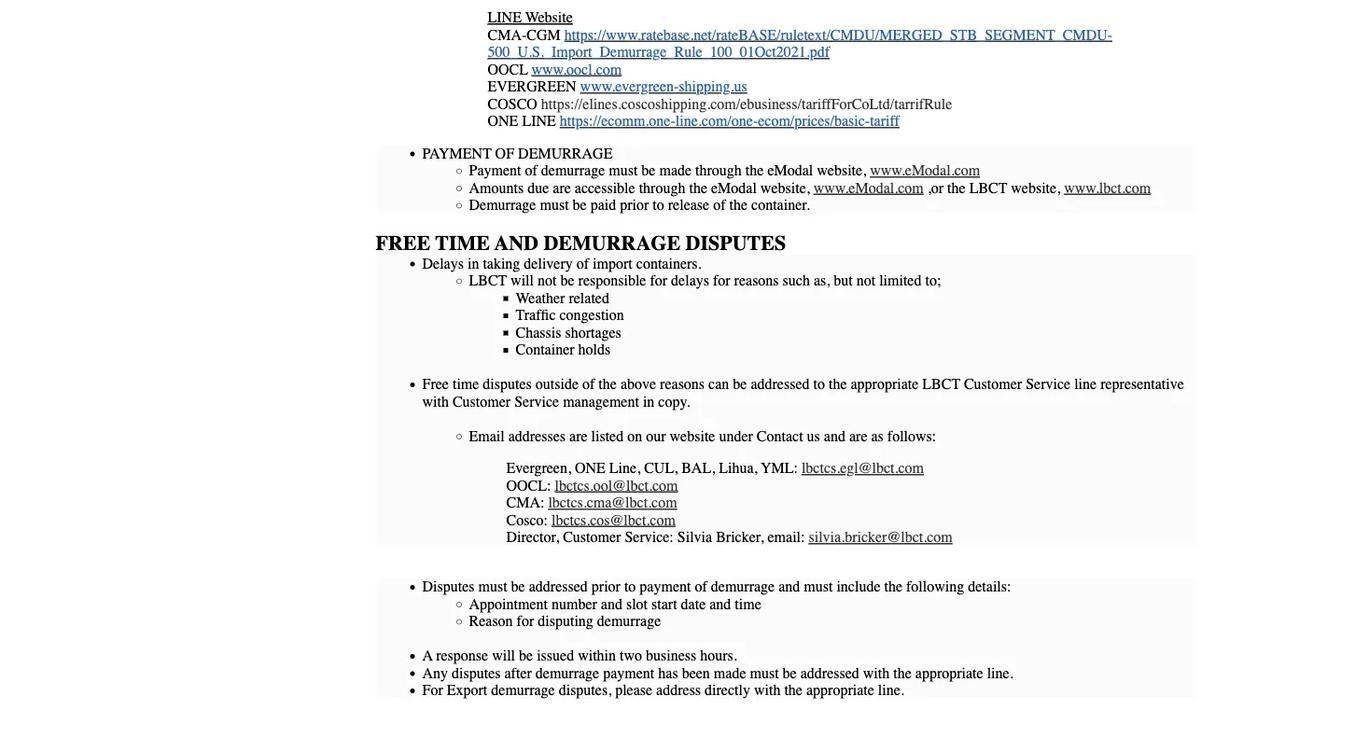 Task type: locate. For each thing, give the bounding box(es) containing it.
0 vertical spatial time
[[453, 376, 479, 393]]

appropriate
[[851, 376, 919, 393], [916, 665, 984, 682], [807, 682, 875, 699]]

following
[[907, 578, 965, 596]]

2 horizontal spatial customer
[[965, 376, 1023, 393]]

0 vertical spatial line
[[488, 9, 522, 26]]

1 vertical spatial payment
[[603, 665, 655, 682]]

delivery
[[524, 255, 573, 272]]

www.emodal.com link for amounts due are accessible through the emodal website,
[[814, 179, 924, 197]]

0 horizontal spatial one
[[488, 113, 519, 130]]

free
[[376, 231, 431, 255]]

for right delays
[[713, 272, 731, 289]]

for left delays
[[650, 272, 668, 289]]

disputes
[[423, 578, 475, 596]]

as
[[872, 428, 884, 445]]

disputes inside the free time disputes outside of the above reasons can be addressed to the appropriate lbct customer service line representative with customer service management in copy.
[[483, 376, 532, 393]]

free time disputes outside of the above reasons can be addressed to the appropriate lbct customer service line representative with customer service management in copy.
[[423, 376, 1185, 410]]

0 horizontal spatial time
[[453, 376, 479, 393]]

be right can
[[733, 376, 747, 393]]

www.emodal.com link
[[870, 162, 981, 179], [814, 179, 924, 197]]

made inside payment of demurrage payment of demurrage must be made through the emodal website, www.emodal.com amounts due are accessible through the emodal website, www.emodal.com ,or the lbct website, www.lbct.com demurrage must be paid prior to release of the container.
[[660, 162, 692, 179]]

www.lbct.com
[[1065, 179, 1152, 197]]

addressed inside the any disputes after demurrage payment has been made must be addressed with the appropriate line. for export demurrage disputes, please address directly with the appropriate line.​
[[801, 665, 860, 682]]

www.emodal.com link for payment of demurrage must be made through the emodal website,
[[870, 162, 981, 179]]

1 horizontal spatial lbct
[[923, 376, 961, 393]]

will up traffic
[[511, 272, 534, 289]]

of for containers.
[[577, 255, 589, 272]]

addressed for reasons
[[751, 376, 810, 393]]

through right accessible
[[639, 179, 686, 197]]

demurrage inside disputes must be addressed prior to payment of demurrage and must include the following details: appointment number and slot start date and time
[[711, 578, 775, 596]]

lbct down time
[[469, 272, 507, 289]]

will
[[511, 272, 534, 289], [492, 648, 516, 665]]

silvia
[[678, 529, 713, 546]]

demurrage up paid
[[541, 162, 605, 179]]

in
[[468, 255, 479, 272], [643, 393, 655, 410]]

lbctcs.cos@lbct.com link
[[552, 512, 676, 529]]

1 horizontal spatial one
[[575, 460, 606, 477]]

service left line
[[1026, 376, 1071, 393]]

to inside disputes must be addressed prior to payment of demurrage and must include the following details: appointment number and slot start date and time
[[625, 578, 636, 596]]

time right date
[[735, 596, 762, 613]]

free
[[423, 376, 449, 393]]

must up paid
[[609, 162, 638, 179]]

lbct up follows:
[[923, 376, 961, 393]]

to left start at left
[[625, 578, 636, 596]]

be left issued
[[519, 648, 533, 665]]

payment left has in the bottom of the page
[[603, 665, 655, 682]]

demurrage down issued
[[491, 682, 555, 699]]

lbct right ,or
[[970, 179, 1008, 197]]

www.emodal.com down tariff
[[870, 162, 981, 179]]

bricker,
[[716, 529, 764, 546]]

of right of
[[525, 162, 538, 179]]

2 horizontal spatial to
[[814, 376, 825, 393]]

0 vertical spatial payment
[[640, 578, 691, 596]]

0 horizontal spatial not
[[538, 272, 557, 289]]

and left 'slot'
[[601, 596, 623, 613]]

demurrage
[[541, 162, 605, 179], [711, 578, 775, 596], [597, 613, 661, 630], [536, 665, 600, 682], [491, 682, 555, 699]]

delays in taking delivery of import containers. lbct will not be responsible for delays for reasons such as, but not limited to; weather related traffic congestion chassis shortages container holds
[[423, 255, 942, 359]]

must inside the any disputes after demurrage payment has been made must be addressed with the appropriate line. for export demurrage disputes, please address directly with the appropriate line.​
[[750, 665, 779, 682]]

1 horizontal spatial customer
[[563, 529, 621, 546]]

0 horizontal spatial lbct
[[469, 272, 507, 289]]

1 vertical spatial one
[[575, 460, 606, 477]]

1 vertical spatial disputes
[[452, 665, 501, 682]]

and
[[824, 428, 846, 445], [779, 578, 801, 596], [601, 596, 623, 613], [710, 596, 731, 613]]

containers.
[[637, 255, 702, 272]]

under
[[719, 428, 753, 445]]

appropriate for lbct
[[851, 376, 919, 393]]

1 horizontal spatial time
[[735, 596, 762, 613]]

in left taking
[[468, 255, 479, 272]]

line.com/one-
[[676, 113, 758, 130]]

are inside payment of demurrage payment of demurrage must be made through the emodal website, www.emodal.com amounts due are accessible through the emodal website, www.emodal.com ,or the lbct website, www.lbct.com demurrage must be paid prior to release of the container.
[[553, 179, 571, 197]]

1 vertical spatial in
[[643, 393, 655, 410]]

for right reason
[[517, 613, 534, 630]]

disputing
[[538, 613, 594, 630]]

our
[[646, 428, 666, 445]]

in inside the free time disputes outside of the above reasons can be addressed to the appropriate lbct customer service line representative with customer service management in copy.
[[643, 393, 655, 410]]

1 vertical spatial prior
[[592, 578, 621, 596]]

,or
[[928, 179, 944, 197]]

customer down "lbctcs.cma@lbct.com"
[[563, 529, 621, 546]]

time right the free
[[453, 376, 479, 393]]

made up release
[[660, 162, 692, 179]]

https://www.ratebase.net/ratebase/ruletext/cmdu/merged_stb_segment_cmdu-
[[565, 26, 1113, 43]]

to up us
[[814, 376, 825, 393]]

above
[[621, 376, 657, 393]]

silvia.bricker@lbct.com link
[[809, 529, 953, 546]]

lbctcs.ool@lbct.com link
[[555, 477, 678, 494]]

time
[[453, 376, 479, 393], [735, 596, 762, 613]]

0 vertical spatial lbct
[[970, 179, 1008, 197]]

appropriate up as
[[851, 376, 919, 393]]

lbct inside the free time disputes outside of the above reasons can be addressed to the appropriate lbct customer service line representative with customer service management in copy.
[[923, 376, 961, 393]]

website
[[526, 9, 573, 26]]

for
[[423, 682, 443, 699]]

slot
[[627, 596, 648, 613]]

2 horizontal spatial for
[[713, 272, 731, 289]]

on
[[628, 428, 643, 445]]

prior inside disputes must be addressed prior to payment of demurrage and must include the following details: appointment number and slot start date and time
[[592, 578, 621, 596]]

1 vertical spatial lbct
[[469, 272, 507, 289]]

disputes right any
[[452, 665, 501, 682]]

of left import
[[577, 255, 589, 272]]

one inside evergreen, one line, cul, bal, lihua, yml: lbctcs.egl@lbct.com oocl: lbctcs.ool@lbct.com cma: lbctcs.cma@lbct.com ​cosco: lbctcs.cos@lbct.com director, customer service: silvia bricker, email: silvia.bricker@lbct.com
[[575, 460, 606, 477]]

prior inside payment of demurrage payment of demurrage must be made through the emodal website, www.emodal.com amounts due are accessible through the emodal website, www.emodal.com ,or the lbct website, www.lbct.com demurrage must be paid prior to release of the container.
[[620, 197, 649, 214]]

1 vertical spatial reasons
[[660, 376, 705, 393]]

to inside the free time disputes outside of the above reasons can be addressed to the appropriate lbct customer service line representative with customer service management in copy.
[[814, 376, 825, 393]]

customer left line
[[965, 376, 1023, 393]]

0 horizontal spatial service
[[515, 393, 559, 410]]

service up addresses
[[515, 393, 559, 410]]

of for above
[[583, 376, 595, 393]]

payment
[[640, 578, 691, 596], [603, 665, 655, 682]]

time inside disputes must be addressed prior to payment of demurrage and must include the following details: appointment number and slot start date and time
[[735, 596, 762, 613]]

customer up email in the bottom left of the page
[[453, 393, 511, 410]]

be right directly
[[783, 665, 797, 682]]

such
[[783, 272, 810, 289]]

0 horizontal spatial in
[[468, 255, 479, 272]]

a response will be issued within two business hours.
[[423, 648, 738, 665]]

chassis
[[516, 324, 562, 341]]

0 horizontal spatial reasons
[[660, 376, 705, 393]]

reasons left can
[[660, 376, 705, 393]]

1 horizontal spatial to
[[653, 197, 665, 214]]

https://www.ratebase.net/ratebase/ruletext/cmdu/merged_stb_segment_cmdu- 500_u.s._import_demurrage_rule_100_01oct2021.pdf link
[[488, 26, 1113, 61]]

demurrage down bricker,
[[711, 578, 775, 596]]

0 vertical spatial demurrage
[[518, 145, 613, 162]]

and
[[495, 231, 539, 255]]

customer for lbct
[[965, 376, 1023, 393]]

1 horizontal spatial in
[[643, 393, 655, 410]]

0 vertical spatial made
[[660, 162, 692, 179]]

2 vertical spatial to
[[625, 578, 636, 596]]

demurrage up due
[[518, 145, 613, 162]]

0 vertical spatial will
[[511, 272, 534, 289]]

www.emodal.com link down tariff
[[870, 162, 981, 179]]

of for must
[[525, 162, 538, 179]]

not
[[538, 272, 557, 289], [857, 272, 876, 289]]

must
[[609, 162, 638, 179], [540, 197, 569, 214], [479, 578, 508, 596], [804, 578, 833, 596], [750, 665, 779, 682]]

within
[[578, 648, 616, 665]]

cosco
[[488, 95, 538, 113]]

https://www.ratebase.net/ratebase/ruletext/cmdu/merged_stb_segment_cmdu- 500_u.s._import_demurrage_rule_100_01oct2021.pdf
[[488, 26, 1113, 61]]

0 vertical spatial disputes
[[483, 376, 532, 393]]

delays
[[671, 272, 710, 289]]

are
[[553, 179, 571, 197], [570, 428, 588, 445], [850, 428, 868, 445]]

2 horizontal spatial lbct
[[970, 179, 1008, 197]]

https://elines.coscoshipping.com/ebusiness/tariffforcoltd/tarrifrule link
[[541, 95, 953, 113]]

payment down service:
[[640, 578, 691, 596]]

1 vertical spatial line
[[522, 113, 556, 130]]

one left line,
[[575, 460, 606, 477]]

0 vertical spatial one
[[488, 113, 519, 130]]

of
[[525, 162, 538, 179], [714, 197, 726, 214], [577, 255, 589, 272], [583, 376, 595, 393], [695, 578, 708, 596]]

1 horizontal spatial made
[[714, 665, 747, 682]]

customer inside evergreen, one line, cul, bal, lihua, yml: lbctcs.egl@lbct.com oocl: lbctcs.ool@lbct.com cma: lbctcs.cma@lbct.com ​cosco: lbctcs.cos@lbct.com director, customer service: silvia bricker, email: silvia.bricker@lbct.com
[[563, 529, 621, 546]]

www.emodal.com link left ,or
[[814, 179, 924, 197]]

0 horizontal spatial with
[[423, 393, 449, 410]]

prior left 'slot'
[[592, 578, 621, 596]]

through up release
[[696, 162, 742, 179]]

be inside disputes must be addressed prior to payment of demurrage and must include the following details: appointment number and slot start date and time
[[511, 578, 525, 596]]

0 horizontal spatial emodal
[[712, 179, 757, 197]]

of right outside
[[583, 376, 595, 393]]

addressed up reason for disputing demurrage
[[529, 578, 588, 596]]

prior right paid
[[620, 197, 649, 214]]

1 vertical spatial time
[[735, 596, 762, 613]]

line left cgm
[[488, 9, 522, 26]]

line down evergreen
[[522, 113, 556, 130]]

made
[[660, 162, 692, 179], [714, 665, 747, 682]]

in left copy. on the bottom of page
[[643, 393, 655, 410]]

in inside the delays in taking delivery of import containers. lbct will not be responsible for delays for reasons such as, but not limited to; weather related traffic congestion chassis shortages container holds
[[468, 255, 479, 272]]

are right due
[[553, 179, 571, 197]]

appropriate left line.​
[[807, 682, 875, 699]]

to inside payment of demurrage payment of demurrage must be made through the emodal website, www.emodal.com amounts due are accessible through the emodal website, www.emodal.com ,or the lbct website, www.lbct.com demurrage must be paid prior to release of the container.
[[653, 197, 665, 214]]

taking
[[483, 255, 520, 272]]

appropriate inside the free time disputes outside of the above reasons can be addressed to the appropriate lbct customer service line representative with customer service management in copy.
[[851, 376, 919, 393]]

responsible
[[579, 272, 647, 289]]

1 vertical spatial to
[[814, 376, 825, 393]]

0 vertical spatial reasons
[[735, 272, 779, 289]]

not up traffic
[[538, 272, 557, 289]]

two
[[620, 648, 643, 665]]

be down free time and demurrage disputes
[[561, 272, 575, 289]]

2 vertical spatial addressed
[[801, 665, 860, 682]]

must right hours.
[[750, 665, 779, 682]]

be
[[642, 162, 656, 179], [573, 197, 587, 214], [561, 272, 575, 289], [733, 376, 747, 393], [511, 578, 525, 596], [519, 648, 533, 665], [783, 665, 797, 682]]

free time and demurrage disputes
[[376, 231, 786, 255]]

0 horizontal spatial made
[[660, 162, 692, 179]]

will down reason
[[492, 648, 516, 665]]

1 horizontal spatial not
[[857, 272, 876, 289]]

of inside the delays in taking delivery of import containers. lbct will not be responsible for delays for reasons such as, but not limited to; weather related traffic congestion chassis shortages container holds
[[577, 255, 589, 272]]

be up reason
[[511, 578, 525, 596]]

demurrage up responsible
[[544, 231, 681, 255]]

to;
[[926, 272, 942, 289]]

1 horizontal spatial line
[[522, 113, 556, 130]]

line.
[[988, 665, 1014, 682]]

website,
[[817, 162, 867, 179], [761, 179, 810, 197], [1012, 179, 1061, 197]]

addressed left line.​
[[801, 665, 860, 682]]

1 vertical spatial made
[[714, 665, 747, 682]]

bal,
[[682, 460, 715, 477]]

0 vertical spatial in
[[468, 255, 479, 272]]

2 vertical spatial lbct
[[923, 376, 961, 393]]

listed
[[592, 428, 624, 445]]

0 vertical spatial to
[[653, 197, 665, 214]]

traffic
[[516, 307, 556, 324]]

delays
[[423, 255, 464, 272]]

service
[[1026, 376, 1071, 393], [515, 393, 559, 410]]

0 horizontal spatial to
[[625, 578, 636, 596]]

1 vertical spatial demurrage
[[544, 231, 681, 255]]

addressed inside the free time disputes outside of the above reasons can be addressed to the appropriate lbct customer service line representative with customer service management in copy.
[[751, 376, 810, 393]]

1 horizontal spatial reasons
[[735, 272, 779, 289]]

addressed up contact
[[751, 376, 810, 393]]

emodal right release
[[712, 179, 757, 197]]

of inside the free time disputes outside of the above reasons can be addressed to the appropriate lbct customer service line representative with customer service management in copy.
[[583, 376, 595, 393]]

appropriate left line.
[[916, 665, 984, 682]]

service:
[[625, 529, 674, 546]]

2 horizontal spatial with
[[864, 665, 890, 682]]

disputes left outside
[[483, 376, 532, 393]]

demurrage inside payment of demurrage payment of demurrage must be made through the emodal website, www.emodal.com amounts due are accessible through the emodal website, www.emodal.com ,or the lbct website, www.lbct.com demurrage must be paid prior to release of the container.
[[541, 162, 605, 179]]

0 vertical spatial prior
[[620, 197, 649, 214]]

reasons left such
[[735, 272, 779, 289]]

0 vertical spatial addressed
[[751, 376, 810, 393]]

made right been
[[714, 665, 747, 682]]

not right but
[[857, 272, 876, 289]]

one up of
[[488, 113, 519, 130]]

addressed inside disputes must be addressed prior to payment of demurrage and must include the following details: appointment number and slot start date and time
[[529, 578, 588, 596]]

1 vertical spatial will
[[492, 648, 516, 665]]

of right start at left
[[695, 578, 708, 596]]

www.evergreen-shipping.us link
[[580, 78, 748, 95]]

to left release
[[653, 197, 665, 214]]

number
[[552, 596, 597, 613]]

emodal
[[768, 162, 814, 179], [712, 179, 757, 197]]

payment of demurrage payment of demurrage must be made through the emodal website, www.emodal.com amounts due are accessible through the emodal website, www.emodal.com ,or the lbct website, www.lbct.com demurrage must be paid prior to release of the container.
[[423, 145, 1152, 214]]

representative
[[1101, 376, 1185, 393]]

emodal up container.
[[768, 162, 814, 179]]

evergreen,
[[507, 460, 571, 477]]

1 vertical spatial addressed
[[529, 578, 588, 596]]

of
[[495, 145, 515, 162]]



Task type: vqa. For each thing, say whether or not it's contained in the screenshot.
'LBCT' inside the payment of demurrage payment of demurrage must be made through the emodal website, www.emodal.com amounts due are accessible through the emodal website, www.emodal.com ,or the lbct website, www.lbct.com demurrage must be paid prior to release of the container.
yes



Task type: describe. For each thing, give the bounding box(es) containing it.
oocl www.oocl.com evergreen www.evergreen-shipping.us cosco https://elines.coscoshipping.com/ebusiness/tariffforcoltd/tarrifrule one line https://ecomm.one-line.com/one-ecom/prices/basic-tariff
[[488, 61, 953, 130]]

2 horizontal spatial website,
[[1012, 179, 1061, 197]]

reasons inside the free time disputes outside of the above reasons can be addressed to the appropriate lbct customer service line representative with customer service management in copy.
[[660, 376, 705, 393]]

address
[[657, 682, 701, 699]]

email:
[[768, 529, 805, 546]]

www.oocl.com link
[[532, 61, 622, 78]]

evergreen
[[488, 78, 577, 95]]

disputes
[[686, 231, 786, 255]]

email addresses are listed on our website under contact us and are as follows:
[[469, 428, 937, 445]]

hours.
[[701, 648, 738, 665]]

contact
[[757, 428, 804, 445]]

line website
[[488, 9, 573, 26]]

time inside the free time disputes outside of the above reasons can be addressed to the appropriate lbct customer service line representative with customer service management in copy.
[[453, 376, 479, 393]]

import
[[593, 255, 633, 272]]

lihua,
[[719, 460, 758, 477]]

be inside the free time disputes outside of the above reasons can be addressed to the appropriate lbct customer service line representative with customer service management in copy.
[[733, 376, 747, 393]]

are left listed
[[570, 428, 588, 445]]

lbct inside payment of demurrage payment of demurrage must be made through the emodal website, www.emodal.com amounts due are accessible through the emodal website, www.emodal.com ,or the lbct website, www.lbct.com demurrage must be paid prior to release of the container.
[[970, 179, 1008, 197]]

one inside oocl www.oocl.com evergreen www.evergreen-shipping.us cosco https://elines.coscoshipping.com/ebusiness/tariffforcoltd/tarrifrule one line https://ecomm.one-line.com/one-ecom/prices/basic-tariff
[[488, 113, 519, 130]]

lbct inside the delays in taking delivery of import containers. lbct will not be responsible for delays for reasons such as, but not limited to; weather related traffic congestion chassis shortages container holds
[[469, 272, 507, 289]]

cma:
[[507, 494, 545, 512]]

release
[[668, 197, 710, 214]]

time
[[436, 231, 490, 255]]

and right date
[[710, 596, 731, 613]]

any disputes after demurrage payment has been made must be addressed with the appropriate line. for export demurrage disputes, please address directly with the appropriate line.​
[[423, 665, 1014, 699]]

include
[[837, 578, 881, 596]]

0 horizontal spatial line
[[488, 9, 522, 26]]

1 horizontal spatial emodal
[[768, 162, 814, 179]]

demurrage inside payment of demurrage payment of demurrage must be made through the emodal website, www.emodal.com amounts due are accessible through the emodal website, www.emodal.com ,or the lbct website, www.lbct.com demurrage must be paid prior to release of the container.
[[518, 145, 613, 162]]

1 horizontal spatial service
[[1026, 376, 1071, 393]]

weather
[[516, 289, 565, 307]]

be left paid
[[573, 197, 587, 214]]

0 horizontal spatial website,
[[761, 179, 810, 197]]

shortages
[[565, 324, 622, 341]]

as,
[[814, 272, 830, 289]]

0 horizontal spatial for
[[517, 613, 534, 630]]

container.
[[752, 197, 810, 214]]

cul,
[[644, 460, 678, 477]]

paid
[[591, 197, 617, 214]]

www.oocl.com
[[532, 61, 622, 78]]

copy.
[[659, 393, 690, 410]]

and right us
[[824, 428, 846, 445]]

after
[[505, 665, 532, 682]]

appointment
[[469, 596, 548, 613]]

website
[[670, 428, 716, 445]]

500_u.s._import_demurrage_rule_100_01oct2021.pdf
[[488, 43, 830, 61]]

accessible
[[575, 179, 636, 197]]

evergreen, one line, cul, bal, lihua, yml: lbctcs.egl@lbct.com oocl: lbctcs.ool@lbct.com cma: lbctcs.cma@lbct.com ​cosco: lbctcs.cos@lbct.com director, customer service: silvia bricker, email: silvia.bricker@lbct.com
[[507, 460, 953, 546]]

lbctcs.cos@lbct.com
[[552, 512, 676, 529]]

demurrage right after
[[536, 665, 600, 682]]

date
[[681, 596, 706, 613]]

the inside disputes must be addressed prior to payment of demurrage and must include the following details: appointment number and slot start date and time
[[885, 578, 903, 596]]

be inside the any disputes after demurrage payment has been made must be addressed with the appropriate line. for export demurrage disputes, please address directly with the appropriate line.​
[[783, 665, 797, 682]]

and down email:
[[779, 578, 801, 596]]

1 not from the left
[[538, 272, 557, 289]]

of inside disputes must be addressed prior to payment of demurrage and must include the following details: appointment number and slot start date and time
[[695, 578, 708, 596]]

container
[[516, 341, 575, 359]]

line,
[[610, 460, 641, 477]]

follows:
[[888, 428, 937, 445]]

lbctcs.cma@lbct.com link
[[549, 494, 678, 512]]

www.evergreen-
[[580, 78, 679, 95]]

with inside the free time disputes outside of the above reasons can be addressed to the appropriate lbct customer service line representative with customer service management in copy.
[[423, 393, 449, 410]]

made inside the any disputes after demurrage payment has been made must be addressed with the appropriate line. for export demurrage disputes, please address directly with the appropriate line.​
[[714, 665, 747, 682]]

must up free time and demurrage disputes
[[540, 197, 569, 214]]

business
[[646, 648, 697, 665]]

lbctcs.cma@lbct.com
[[549, 494, 678, 512]]

disputes inside the any disputes after demurrage payment has been made must be addressed with the appropriate line. for export demurrage disputes, please address directly with the appropriate line.​
[[452, 665, 501, 682]]

0 horizontal spatial customer
[[453, 393, 511, 410]]

2 not from the left
[[857, 272, 876, 289]]

reasons inside the delays in taking delivery of import containers. lbct will not be responsible for delays for reasons such as, but not limited to; weather related traffic congestion chassis shortages container holds
[[735, 272, 779, 289]]

demurrage up two
[[597, 613, 661, 630]]

1 horizontal spatial with
[[754, 682, 781, 699]]

of right release
[[714, 197, 726, 214]]

details:
[[969, 578, 1012, 596]]

tariff
[[870, 113, 900, 130]]

0 horizontal spatial through
[[639, 179, 686, 197]]

related
[[569, 289, 610, 307]]

due
[[528, 179, 549, 197]]

lbctcs.egl@lbct.com link
[[802, 460, 925, 477]]

payment inside disputes must be addressed prior to payment of demurrage and must include the following details: appointment number and slot start date and time
[[640, 578, 691, 596]]

customer for director,
[[563, 529, 621, 546]]

1 horizontal spatial for
[[650, 272, 668, 289]]

but
[[834, 272, 853, 289]]

be right accessible
[[642, 162, 656, 179]]

holds
[[579, 341, 611, 359]]

https://ecomm.one-line.com/one-ecom/prices/basic-tariff link
[[560, 113, 900, 130]]

response
[[436, 648, 489, 665]]

cgm
[[527, 26, 561, 43]]

www.lbct.com link
[[1065, 179, 1152, 197]]

oocl:
[[507, 477, 551, 494]]

must up reason
[[479, 578, 508, 596]]

disputes must be addressed prior to payment of demurrage and must include the following details: appointment number and slot start date and time
[[423, 578, 1012, 613]]

are left as
[[850, 428, 868, 445]]

line inside oocl www.oocl.com evergreen www.evergreen-shipping.us cosco https://elines.coscoshipping.com/ebusiness/tariffforcoltd/tarrifrule one line https://ecomm.one-line.com/one-ecom/prices/basic-tariff
[[522, 113, 556, 130]]

yml:
[[761, 460, 798, 477]]

will inside the delays in taking delivery of import containers. lbct will not be responsible for delays for reasons such as, but not limited to; weather related traffic congestion chassis shortages container holds
[[511, 272, 534, 289]]

director,
[[507, 529, 560, 546]]

please
[[615, 682, 653, 699]]

outside
[[536, 376, 579, 393]]

ecom/prices/basic-
[[758, 113, 870, 130]]

line.​
[[879, 682, 905, 699]]

limited
[[880, 272, 922, 289]]

1 horizontal spatial website,
[[817, 162, 867, 179]]

start
[[652, 596, 678, 613]]

must left include in the right bottom of the page
[[804, 578, 833, 596]]

can
[[709, 376, 730, 393]]

appropriate for line.
[[916, 665, 984, 682]]

addressed for made
[[801, 665, 860, 682]]

management
[[563, 393, 640, 410]]

email
[[469, 428, 505, 445]]

us
[[807, 428, 821, 445]]

a
[[423, 648, 433, 665]]

www.emodal.com left ,or
[[814, 179, 924, 197]]

lbctcs.ool@lbct.com
[[555, 477, 678, 494]]

be inside the delays in taking delivery of import containers. lbct will not be responsible for delays for reasons such as, but not limited to; weather related traffic congestion chassis shortages container holds
[[561, 272, 575, 289]]

demurrage
[[469, 197, 536, 214]]

amounts
[[469, 179, 524, 197]]

reason for disputing demurrage
[[469, 613, 661, 630]]

1 horizontal spatial through
[[696, 162, 742, 179]]

directly
[[705, 682, 751, 699]]

export
[[447, 682, 488, 699]]

payment inside the any disputes after demurrage payment has been made must be addressed with the appropriate line. for export demurrage disputes, please address directly with the appropriate line.​
[[603, 665, 655, 682]]



